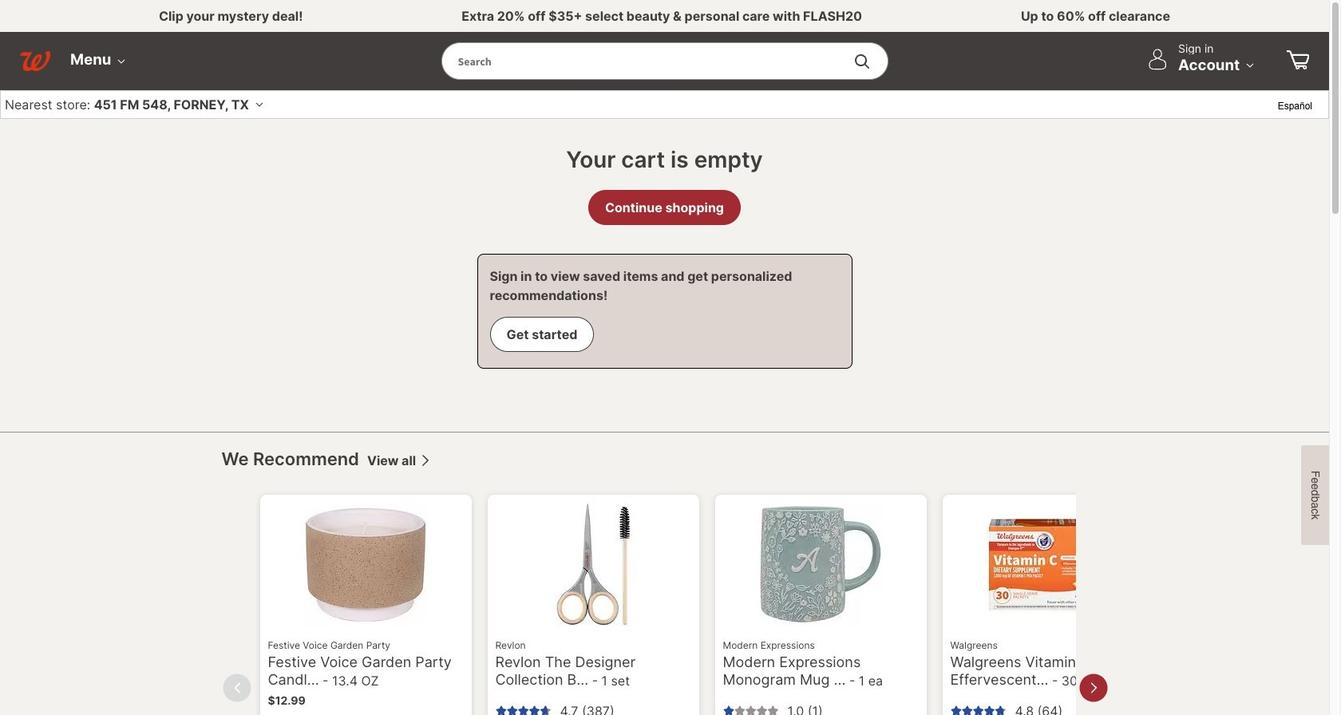 Task type: describe. For each thing, give the bounding box(es) containing it.
search image
[[854, 53, 870, 69]]

arrow right image
[[419, 454, 432, 467]]

arrow right image
[[1088, 676, 1100, 700]]

modern expressions monogram mug (a) image
[[759, 503, 883, 626]]

Search by keyword or item number text field
[[442, 43, 856, 79]]

revlon the designer collection brow set image
[[531, 503, 655, 626]]



Task type: vqa. For each thing, say whether or not it's contained in the screenshot.
4.8 out of 5 image
yes



Task type: locate. For each thing, give the bounding box(es) containing it.
festive voice garden party candle two tone image
[[304, 503, 428, 626]]

1.0 out of 5 image
[[723, 705, 780, 715]]

main content
[[0, 119, 1329, 432]]

walgreens vitamin c effervescent powder blend packets orange image
[[986, 503, 1110, 626]]

4.8 out of 5 image
[[950, 705, 1007, 715]]

4.7 out of 5 image
[[495, 705, 552, 715]]

walgreens: trusted since 1901 image
[[20, 51, 50, 71]]

region
[[222, 433, 1341, 715]]



